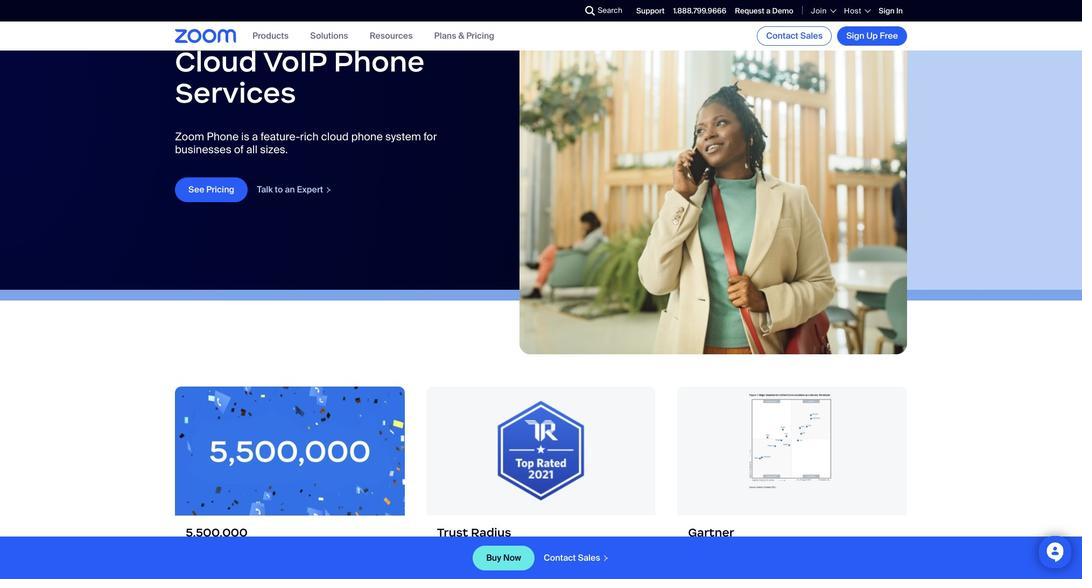Task type: locate. For each thing, give the bounding box(es) containing it.
sizes.
[[260, 142, 288, 156]]

0 vertical spatial for
[[424, 130, 437, 144]]

0 vertical spatial system
[[385, 130, 421, 144]]

contact
[[766, 30, 798, 41], [544, 553, 576, 564]]

search
[[598, 5, 622, 15]]

see down "businesses"
[[188, 184, 204, 195]]

1 horizontal spatial sign
[[879, 6, 895, 16]]

host
[[844, 6, 862, 16]]

0 horizontal spatial contact
[[544, 553, 576, 564]]

is
[[241, 130, 249, 144], [462, 545, 469, 556]]

sign in
[[879, 6, 903, 16]]

1 horizontal spatial phone
[[334, 44, 425, 79]]

woman using phone on street corner during the day image
[[520, 0, 907, 355]]

1 horizontal spatial see
[[536, 555, 552, 566]]

dot graph chart image
[[678, 387, 907, 516]]

2 horizontal spatial a
[[766, 6, 771, 16]]

join
[[811, 6, 827, 16]]

is left sizes.
[[241, 130, 249, 144]]

to
[[275, 184, 283, 195]]

plans & pricing
[[434, 30, 494, 42]]

sign left in
[[879, 6, 895, 16]]

sign left up
[[846, 30, 865, 41]]

resources button
[[370, 30, 413, 42]]

support
[[636, 6, 665, 16]]

for inside trust radius zoom is a top vendor on trustradius for excellence in customer satisfaction. see why customers prefer zoom's voip phone system over the competition.
[[583, 545, 594, 556]]

phone inside trust radius zoom is a top vendor on trustradius for excellence in customer satisfaction. see why customers prefer zoom's voip phone system over the competition.
[[488, 565, 514, 577]]

talk to an expert link
[[256, 184, 332, 196]]

zoom phone is a feature-rich cloud phone system for businesses of all sizes.
[[175, 130, 437, 156]]

rich
[[300, 130, 319, 144]]

feature-
[[261, 130, 300, 144]]

0 vertical spatial sign
[[879, 6, 895, 16]]

sales
[[800, 30, 823, 41], [578, 553, 600, 564]]

1.888.799.9666 link
[[673, 6, 726, 16]]

a right of
[[252, 130, 258, 144]]

0 horizontal spatial is
[[241, 130, 249, 144]]

contact sales link up the
[[535, 553, 609, 564]]

a left demo
[[766, 6, 771, 16]]

0 vertical spatial see
[[188, 184, 204, 195]]

0 horizontal spatial sign
[[846, 30, 865, 41]]

sign for sign up free
[[846, 30, 865, 41]]

solutions
[[310, 30, 348, 42]]

system right phone
[[385, 130, 421, 144]]

zoom logo image
[[175, 29, 236, 43]]

talk to an expert
[[257, 184, 323, 195]]

1 vertical spatial for
[[583, 545, 594, 556]]

system down on
[[516, 565, 545, 577]]

0 vertical spatial sales
[[800, 30, 823, 41]]

1 horizontal spatial zoom
[[437, 545, 460, 556]]

zoom inside trust radius zoom is a top vendor on trustradius for excellence in customer satisfaction. see why customers prefer zoom's voip phone system over the competition.
[[437, 545, 460, 556]]

phone down buy now
[[488, 565, 514, 577]]

a left top
[[471, 545, 476, 556]]

system
[[385, 130, 421, 144], [516, 565, 545, 577]]

1 horizontal spatial a
[[471, 545, 476, 556]]

for
[[424, 130, 437, 144], [583, 545, 594, 556]]

1 vertical spatial pricing
[[206, 184, 234, 195]]

1 vertical spatial is
[[462, 545, 469, 556]]

request a demo
[[735, 6, 794, 16]]

1 horizontal spatial sales
[[800, 30, 823, 41]]

phone left all
[[207, 130, 239, 144]]

0 horizontal spatial sales
[[578, 553, 600, 564]]

zoom left of
[[175, 130, 204, 144]]

2 horizontal spatial phone
[[488, 565, 514, 577]]

is inside trust radius zoom is a top vendor on trustradius for excellence in customer satisfaction. see why customers prefer zoom's voip phone system over the competition.
[[462, 545, 469, 556]]

pricing down "businesses"
[[206, 184, 234, 195]]

0 vertical spatial voip
[[263, 44, 327, 79]]

sales down join
[[800, 30, 823, 41]]

solutions button
[[310, 30, 348, 42]]

1 vertical spatial voip
[[468, 565, 486, 577]]

see pricing link
[[175, 177, 248, 202]]

1 vertical spatial see
[[536, 555, 552, 566]]

contact sales link down demo
[[757, 26, 832, 46]]

0 horizontal spatial see
[[188, 184, 204, 195]]

services
[[175, 75, 296, 110]]

for for radius
[[583, 545, 594, 556]]

top rated 2021 image
[[426, 387, 656, 516]]

0 vertical spatial zoom
[[175, 130, 204, 144]]

satisfaction.
[[486, 555, 534, 566]]

0 horizontal spatial system
[[385, 130, 421, 144]]

pricing right & at top left
[[466, 30, 494, 42]]

a
[[766, 6, 771, 16], [252, 130, 258, 144], [471, 545, 476, 556]]

0 horizontal spatial for
[[424, 130, 437, 144]]

businesses
[[175, 142, 232, 156]]

see
[[188, 184, 204, 195], [536, 555, 552, 566]]

sign for sign in
[[879, 6, 895, 16]]

0 horizontal spatial phone
[[207, 130, 239, 144]]

zoom inside zoom phone is a feature-rich cloud phone system for businesses of all sizes.
[[175, 130, 204, 144]]

zoom
[[175, 130, 204, 144], [437, 545, 460, 556]]

cloud
[[175, 44, 257, 79]]

1 horizontal spatial contact sales link
[[757, 26, 832, 46]]

phone
[[351, 130, 383, 144]]

0 vertical spatial pricing
[[466, 30, 494, 42]]

contact sales up the
[[544, 553, 600, 564]]

None search field
[[546, 2, 588, 19]]

5,500,000 link
[[175, 387, 405, 580]]

contact up over
[[544, 553, 576, 564]]

0 horizontal spatial voip
[[263, 44, 327, 79]]

phone down resources dropdown button
[[334, 44, 425, 79]]

0 horizontal spatial pricing
[[206, 184, 234, 195]]

buy
[[486, 553, 501, 564]]

sign inside sign up free link
[[846, 30, 865, 41]]

plans & pricing link
[[434, 30, 494, 42]]

1 vertical spatial contact
[[544, 553, 576, 564]]

a inside trust radius zoom is a top vendor on trustradius for excellence in customer satisfaction. see why customers prefer zoom's voip phone system over the competition.
[[471, 545, 476, 556]]

1 vertical spatial system
[[516, 565, 545, 577]]

gartner
[[688, 526, 734, 541]]

customers
[[571, 555, 613, 566]]

contact sales
[[766, 30, 823, 41], [544, 553, 600, 564]]

sign up free
[[846, 30, 898, 41]]

1 horizontal spatial contact
[[766, 30, 798, 41]]

for inside zoom phone is a feature-rich cloud phone system for businesses of all sizes.
[[424, 130, 437, 144]]

plans
[[434, 30, 456, 42]]

competition.
[[581, 565, 631, 577]]

1 vertical spatial contact sales
[[544, 553, 600, 564]]

request
[[735, 6, 765, 16]]

see left why
[[536, 555, 552, 566]]

0 horizontal spatial a
[[252, 130, 258, 144]]

0 vertical spatial phone
[[334, 44, 425, 79]]

1 horizontal spatial system
[[516, 565, 545, 577]]

phone
[[334, 44, 425, 79], [207, 130, 239, 144], [488, 565, 514, 577]]

phone inside zoom phone is a feature-rich cloud phone system for businesses of all sizes.
[[207, 130, 239, 144]]

5.5 million image
[[175, 387, 405, 516]]

1 horizontal spatial for
[[583, 545, 594, 556]]

1 vertical spatial phone
[[207, 130, 239, 144]]

1 horizontal spatial voip
[[468, 565, 486, 577]]

zoom down trust
[[437, 545, 460, 556]]

1 horizontal spatial contact sales
[[766, 30, 823, 41]]

1 vertical spatial sign
[[846, 30, 865, 41]]

customer
[[446, 555, 484, 566]]

1 vertical spatial zoom
[[437, 545, 460, 556]]

voip
[[263, 44, 327, 79], [468, 565, 486, 577]]

voip inside cloud voip phone services
[[263, 44, 327, 79]]

over
[[547, 565, 564, 577]]

contact down demo
[[766, 30, 798, 41]]

products button
[[253, 30, 289, 42]]

0 vertical spatial is
[[241, 130, 249, 144]]

voip down products
[[263, 44, 327, 79]]

contact sales link
[[757, 26, 832, 46], [535, 553, 609, 564]]

sales up competition.
[[578, 553, 600, 564]]

0 vertical spatial contact sales
[[766, 30, 823, 41]]

2 vertical spatial a
[[471, 545, 476, 556]]

is left top
[[462, 545, 469, 556]]

talk
[[257, 184, 273, 195]]

search image
[[585, 6, 595, 16]]

for for phone
[[424, 130, 437, 144]]

0 horizontal spatial contact sales link
[[535, 553, 609, 564]]

contact sales down demo
[[766, 30, 823, 41]]

sign
[[879, 6, 895, 16], [846, 30, 865, 41]]

in
[[896, 6, 903, 16]]

1 vertical spatial a
[[252, 130, 258, 144]]

pricing
[[466, 30, 494, 42], [206, 184, 234, 195]]

voip down buy
[[468, 565, 486, 577]]

0 vertical spatial contact sales link
[[757, 26, 832, 46]]

1.888.799.9666
[[673, 6, 726, 16]]

prefer
[[615, 555, 639, 566]]

2 vertical spatial phone
[[488, 565, 514, 577]]

0 horizontal spatial zoom
[[175, 130, 204, 144]]

the
[[566, 565, 579, 577]]

1 horizontal spatial is
[[462, 545, 469, 556]]



Task type: describe. For each thing, give the bounding box(es) containing it.
up
[[867, 30, 878, 41]]

in
[[437, 555, 444, 566]]

support link
[[636, 6, 665, 16]]

search image
[[585, 6, 595, 16]]

voip inside trust radius zoom is a top vendor on trustradius for excellence in customer satisfaction. see why customers prefer zoom's voip phone system over the competition.
[[468, 565, 486, 577]]

zoom's
[[437, 565, 466, 577]]

trust
[[437, 526, 468, 541]]

trust radius zoom is a top vendor on trustradius for excellence in customer satisfaction. see why customers prefer zoom's voip phone system over the competition.
[[437, 526, 639, 577]]

on
[[522, 545, 533, 556]]

why
[[554, 555, 569, 566]]

vendor
[[493, 545, 520, 556]]

1 vertical spatial sales
[[578, 553, 600, 564]]

radius
[[471, 526, 511, 541]]

a inside zoom phone is a feature-rich cloud phone system for businesses of all sizes.
[[252, 130, 258, 144]]

request a demo link
[[735, 6, 794, 16]]

trustradius
[[535, 545, 581, 556]]

&
[[458, 30, 464, 42]]

resources
[[370, 30, 413, 42]]

5,500,000
[[186, 526, 248, 541]]

excellence
[[596, 545, 639, 556]]

top
[[478, 545, 491, 556]]

join button
[[811, 6, 836, 16]]

0 vertical spatial a
[[766, 6, 771, 16]]

system inside trust radius zoom is a top vendor on trustradius for excellence in customer satisfaction. see why customers prefer zoom's voip phone system over the competition.
[[516, 565, 545, 577]]

demo
[[772, 6, 794, 16]]

phone inside cloud voip phone services
[[334, 44, 425, 79]]

see inside trust radius zoom is a top vendor on trustradius for excellence in customer satisfaction. see why customers prefer zoom's voip phone system over the competition.
[[536, 555, 552, 566]]

an
[[285, 184, 295, 195]]

buy now
[[486, 553, 521, 564]]

buy now link
[[473, 546, 535, 571]]

host button
[[844, 6, 870, 16]]

gartner link
[[678, 387, 907, 580]]

voip phone icon image
[[175, 12, 248, 36]]

pricing inside the see pricing link
[[206, 184, 234, 195]]

see pricing
[[188, 184, 234, 195]]

sign up free link
[[837, 26, 907, 46]]

is inside zoom phone is a feature-rich cloud phone system for businesses of all sizes.
[[241, 130, 249, 144]]

expert
[[297, 184, 323, 195]]

0 vertical spatial contact
[[766, 30, 798, 41]]

of
[[234, 142, 244, 156]]

1 vertical spatial contact sales link
[[535, 553, 609, 564]]

free
[[880, 30, 898, 41]]

system inside zoom phone is a feature-rich cloud phone system for businesses of all sizes.
[[385, 130, 421, 144]]

sign in link
[[879, 6, 903, 16]]

cloud
[[321, 130, 349, 144]]

all
[[246, 142, 257, 156]]

1 horizontal spatial pricing
[[466, 30, 494, 42]]

cloud voip phone services
[[175, 44, 425, 110]]

now
[[503, 553, 521, 564]]

products
[[253, 30, 289, 42]]

0 horizontal spatial contact sales
[[544, 553, 600, 564]]

see inside the see pricing link
[[188, 184, 204, 195]]



Task type: vqa. For each thing, say whether or not it's contained in the screenshot.
Join
yes



